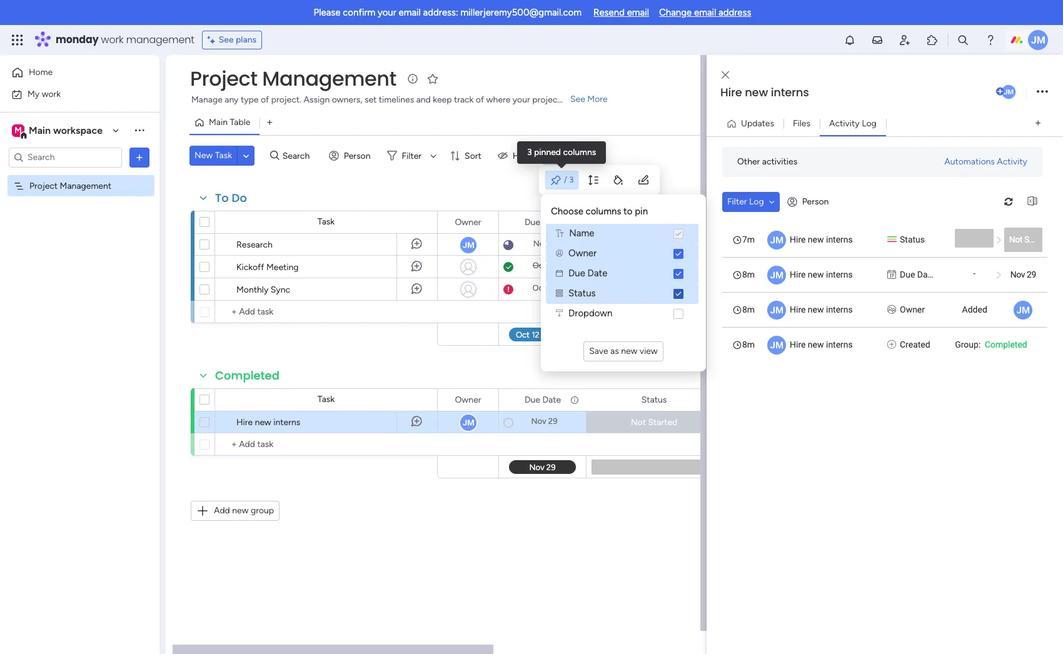 Task type: locate. For each thing, give the bounding box(es) containing it.
manage
[[191, 94, 223, 105]]

due
[[525, 217, 541, 227], [569, 268, 586, 279], [900, 269, 916, 279], [525, 394, 541, 405]]

12
[[549, 283, 557, 293]]

help image
[[985, 34, 997, 46]]

email right resend
[[627, 7, 649, 18]]

filter inside filter popup button
[[402, 150, 422, 161]]

name
[[570, 228, 595, 239]]

1 horizontal spatial angle down image
[[769, 197, 775, 206]]

log up 7m
[[750, 196, 764, 207]]

1 vertical spatial your
[[513, 94, 530, 105]]

0 horizontal spatial work
[[42, 89, 61, 99]]

see for see more
[[571, 94, 586, 104]]

dapulse drag 2 image
[[709, 341, 713, 355]]

started
[[1025, 234, 1051, 244], [648, 417, 678, 428]]

your
[[378, 7, 397, 18], [513, 94, 530, 105]]

2 vertical spatial task
[[318, 394, 335, 405]]

my work button
[[8, 84, 135, 104]]

1 vertical spatial options image
[[133, 151, 146, 164]]

0 vertical spatial activity
[[830, 118, 860, 129]]

filter button
[[382, 146, 441, 166]]

project down search in workspace field
[[29, 181, 58, 191]]

0 horizontal spatial activity
[[830, 118, 860, 129]]

hire new interns inside field
[[721, 84, 809, 100]]

0 vertical spatial see
[[219, 34, 234, 45]]

jeremy miller image
[[1001, 84, 1017, 100]]

log inside activity log button
[[862, 118, 877, 129]]

owners,
[[332, 94, 363, 105]]

1 vertical spatial completed
[[215, 368, 280, 384]]

main workspace
[[29, 124, 103, 136]]

interns for status
[[827, 234, 853, 244]]

workspace options image
[[133, 124, 146, 137]]

2 email from the left
[[627, 7, 649, 18]]

1 horizontal spatial started
[[1025, 234, 1051, 244]]

invite members image
[[899, 34, 912, 46]]

1 vertical spatial started
[[648, 417, 678, 428]]

main right workspace image
[[29, 124, 51, 136]]

filter inside button
[[728, 196, 747, 207]]

updates button
[[722, 114, 784, 134]]

work right monday
[[101, 33, 124, 47]]

angle down image inside the filter log button
[[769, 197, 775, 206]]

manage any type of project. assign owners, set timelines and keep track of where your project stands.
[[191, 94, 591, 105]]

1 horizontal spatial log
[[862, 118, 877, 129]]

1 vertical spatial angle down image
[[769, 197, 775, 206]]

hire new interns for status
[[790, 234, 853, 244]]

project management inside list box
[[29, 181, 111, 191]]

0 horizontal spatial 3
[[527, 147, 532, 158]]

3
[[527, 147, 532, 158], [570, 175, 574, 185]]

0 vertical spatial not
[[1010, 234, 1023, 244]]

filter left arrow down icon
[[402, 150, 422, 161]]

your right confirm
[[378, 7, 397, 18]]

save as new view button
[[584, 341, 664, 361]]

project inside project management list box
[[29, 181, 58, 191]]

log inside the filter log button
[[750, 196, 764, 207]]

1 vertical spatial columns
[[586, 206, 622, 217]]

do
[[232, 190, 247, 206]]

option
[[0, 175, 160, 177]]

person for right person popup button
[[803, 196, 829, 207]]

resend email
[[594, 7, 649, 18]]

Status field
[[639, 216, 670, 229], [639, 393, 670, 407]]

1 vertical spatial 8m
[[743, 304, 755, 314]]

7m
[[743, 234, 755, 244]]

/
[[564, 175, 567, 185]]

where
[[487, 94, 511, 105]]

1 horizontal spatial project
[[190, 64, 257, 93]]

list box
[[723, 222, 1051, 362]]

person button right the search field
[[324, 146, 378, 166]]

0 vertical spatial column information image
[[570, 217, 580, 227]]

0 horizontal spatial log
[[750, 196, 764, 207]]

0 vertical spatial columns
[[563, 147, 596, 158]]

columns left to
[[586, 206, 622, 217]]

nov for working on it
[[534, 239, 549, 248]]

options image
[[1037, 84, 1049, 100], [133, 151, 146, 164]]

apps image
[[927, 34, 939, 46]]

project up 'any'
[[190, 64, 257, 93]]

2 status field from the top
[[639, 393, 670, 407]]

0 vertical spatial started
[[1025, 234, 1051, 244]]

not
[[1010, 234, 1023, 244], [631, 417, 646, 428]]

options image down workspace options "icon"
[[133, 151, 146, 164]]

of
[[261, 94, 269, 105], [476, 94, 484, 105]]

Due Date field
[[522, 216, 564, 229], [522, 393, 564, 407]]

status field for to do
[[639, 216, 670, 229]]

1 vertical spatial log
[[750, 196, 764, 207]]

person
[[344, 150, 371, 161], [803, 196, 829, 207]]

project management
[[190, 64, 397, 93], [29, 181, 111, 191]]

work inside button
[[42, 89, 61, 99]]

main left table
[[209, 117, 228, 128]]

2 column information image from the top
[[570, 395, 580, 405]]

task
[[215, 150, 232, 161], [318, 216, 335, 227], [318, 394, 335, 405]]

1 vertical spatial column information image
[[570, 395, 580, 405]]

angle down image
[[243, 151, 249, 160], [769, 197, 775, 206]]

save as new view
[[590, 346, 658, 356]]

3 right /
[[570, 175, 574, 185]]

project
[[190, 64, 257, 93], [29, 181, 58, 191]]

0 vertical spatial 8m
[[743, 269, 755, 279]]

work right my
[[42, 89, 61, 99]]

0 horizontal spatial your
[[378, 7, 397, 18]]

activity
[[830, 118, 860, 129], [998, 156, 1028, 167]]

1 vertical spatial activity
[[998, 156, 1028, 167]]

interns for owner
[[827, 304, 853, 314]]

show board description image
[[405, 73, 420, 85]]

project management up project.
[[190, 64, 397, 93]]

1 vertical spatial oct
[[533, 283, 547, 293]]

1 vertical spatial project management
[[29, 181, 111, 191]]

0 horizontal spatial main
[[29, 124, 51, 136]]

v2 multiple person column image
[[888, 303, 897, 316]]

0 vertical spatial person
[[344, 150, 371, 161]]

v2 overdue deadline image
[[504, 284, 514, 296]]

status field up working on it
[[639, 216, 670, 229]]

1 horizontal spatial person
[[803, 196, 829, 207]]

list box containing 7m
[[723, 222, 1051, 362]]

2 due date field from the top
[[522, 393, 564, 407]]

0 vertical spatial management
[[262, 64, 397, 93]]

0 horizontal spatial person
[[344, 150, 371, 161]]

0 horizontal spatial email
[[399, 7, 421, 18]]

2 vertical spatial nov
[[532, 417, 547, 426]]

of right "type" on the left top of the page
[[261, 94, 269, 105]]

0 vertical spatial nov 29
[[1011, 269, 1037, 279]]

0 vertical spatial not started
[[1010, 234, 1051, 244]]

change email address link
[[659, 7, 752, 18]]

on
[[663, 240, 673, 250]]

new task button
[[190, 146, 237, 166]]

Project Management field
[[187, 64, 400, 93]]

hire new interns for owner
[[790, 304, 853, 314]]

1 horizontal spatial management
[[262, 64, 397, 93]]

hire new interns
[[721, 84, 809, 100], [790, 234, 853, 244], [790, 269, 853, 279], [790, 304, 853, 314], [790, 339, 853, 349], [237, 417, 301, 428]]

interns
[[771, 84, 809, 100], [827, 234, 853, 244], [827, 269, 853, 279], [827, 304, 853, 314], [827, 339, 853, 349], [274, 417, 301, 428]]

Search field
[[280, 147, 317, 165]]

resend
[[594, 7, 625, 18]]

0 horizontal spatial of
[[261, 94, 269, 105]]

filter log button
[[723, 192, 780, 212]]

1 horizontal spatial filter
[[728, 196, 747, 207]]

1 vertical spatial see
[[571, 94, 586, 104]]

0 vertical spatial status field
[[639, 216, 670, 229]]

workspace selection element
[[12, 123, 104, 139]]

0 vertical spatial oct
[[533, 261, 547, 270]]

1 vertical spatial not started
[[631, 417, 678, 428]]

notifications image
[[844, 34, 857, 46]]

email left the address:
[[399, 7, 421, 18]]

it
[[675, 240, 680, 250]]

1 horizontal spatial completed
[[985, 339, 1028, 349]]

nov
[[534, 239, 549, 248], [1011, 269, 1026, 279], [532, 417, 547, 426]]

oct left 12
[[533, 283, 547, 293]]

1 horizontal spatial project management
[[190, 64, 397, 93]]

any
[[225, 94, 239, 105]]

plans
[[236, 34, 257, 45]]

dapulse text column image
[[556, 230, 564, 237]]

add view image
[[267, 118, 272, 127], [1036, 119, 1041, 128]]

column information image
[[570, 217, 580, 227], [570, 395, 580, 405]]

please confirm your email address: millerjeremy500@gmail.com
[[314, 7, 582, 18]]

main inside button
[[209, 117, 228, 128]]

your right where
[[513, 94, 530, 105]]

1 vertical spatial 29
[[549, 417, 558, 426]]

angle down image left 'v2 search' image
[[243, 151, 249, 160]]

add new group
[[214, 506, 274, 516]]

1 vertical spatial status field
[[639, 393, 670, 407]]

due date
[[525, 217, 561, 227], [569, 268, 608, 279], [900, 269, 936, 279], [525, 394, 561, 405]]

owner field for completed
[[452, 393, 485, 407]]

see left more
[[571, 94, 586, 104]]

filter
[[402, 150, 422, 161], [728, 196, 747, 207]]

email right change
[[694, 7, 717, 18]]

1 horizontal spatial person button
[[782, 192, 837, 212]]

filter for filter
[[402, 150, 422, 161]]

set
[[365, 94, 377, 105]]

options image right jeremy miller image
[[1037, 84, 1049, 100]]

v2 calendar view small outline image
[[556, 270, 563, 277]]

of right track
[[476, 94, 484, 105]]

hire
[[721, 84, 742, 100], [790, 234, 806, 244], [790, 269, 806, 279], [790, 304, 806, 314], [790, 339, 806, 349], [237, 417, 253, 428]]

more
[[588, 94, 608, 104]]

project.
[[271, 94, 302, 105]]

email
[[399, 7, 421, 18], [627, 7, 649, 18], [694, 7, 717, 18]]

add to favorites image
[[427, 72, 439, 85]]

1 vertical spatial person button
[[782, 192, 837, 212]]

nov 29
[[1011, 269, 1037, 279], [532, 417, 558, 426]]

automations
[[945, 156, 995, 167]]

1 horizontal spatial work
[[101, 33, 124, 47]]

1 status field from the top
[[639, 216, 670, 229]]

3 email from the left
[[694, 7, 717, 18]]

1 vertical spatial not
[[631, 417, 646, 428]]

0 horizontal spatial completed
[[215, 368, 280, 384]]

add
[[214, 506, 230, 516]]

2 8m from the top
[[743, 304, 755, 314]]

+ Add task text field
[[221, 305, 323, 320], [221, 437, 323, 452]]

1 vertical spatial project
[[29, 181, 58, 191]]

1 horizontal spatial your
[[513, 94, 530, 105]]

2 vertical spatial 8m
[[743, 339, 755, 349]]

1 due date field from the top
[[522, 216, 564, 229]]

created
[[900, 339, 931, 349]]

0 horizontal spatial see
[[219, 34, 234, 45]]

1 vertical spatial 3
[[570, 175, 574, 185]]

group:
[[956, 339, 981, 349]]

0 horizontal spatial started
[[648, 417, 678, 428]]

new inside "add new group" button
[[232, 506, 249, 516]]

angle down image right filter log on the right
[[769, 197, 775, 206]]

8m
[[743, 269, 755, 279], [743, 304, 755, 314], [743, 339, 755, 349]]

0 horizontal spatial person button
[[324, 146, 378, 166]]

dapulse addbtn image
[[997, 88, 1005, 96]]

2 oct from the top
[[533, 283, 547, 293]]

/ 3 button
[[545, 171, 579, 190]]

kickoff meeting
[[237, 262, 299, 273]]

activity up refresh image
[[998, 156, 1028, 167]]

menu image
[[547, 150, 559, 162]]

1 horizontal spatial nov 29
[[1011, 269, 1037, 279]]

1 horizontal spatial 29
[[1027, 269, 1037, 279]]

1 horizontal spatial of
[[476, 94, 484, 105]]

management up assign
[[262, 64, 397, 93]]

person button down activities
[[782, 192, 837, 212]]

columns right menu image
[[563, 147, 596, 158]]

see plans button
[[202, 31, 262, 49]]

see more
[[571, 94, 608, 104]]

activity down hire new interns field
[[830, 118, 860, 129]]

completed inside field
[[215, 368, 280, 384]]

management down search in workspace field
[[60, 181, 111, 191]]

0 vertical spatial owner field
[[452, 216, 485, 229]]

1 horizontal spatial options image
[[1037, 84, 1049, 100]]

log down hire new interns field
[[862, 118, 877, 129]]

hide button
[[493, 146, 539, 166]]

hire for created
[[790, 339, 806, 349]]

0 vertical spatial completed
[[985, 339, 1028, 349]]

hire for status
[[790, 234, 806, 244]]

0 vertical spatial 29
[[1027, 269, 1037, 279]]

1 horizontal spatial 3
[[570, 175, 574, 185]]

1 oct from the top
[[533, 261, 547, 270]]

1 horizontal spatial activity
[[998, 156, 1028, 167]]

completed
[[985, 339, 1028, 349], [215, 368, 280, 384]]

29
[[1027, 269, 1037, 279], [549, 417, 558, 426]]

2 horizontal spatial email
[[694, 7, 717, 18]]

person button
[[324, 146, 378, 166], [782, 192, 837, 212]]

0 horizontal spatial nov 29
[[532, 417, 558, 426]]

date
[[543, 217, 561, 227], [588, 268, 608, 279], [918, 269, 936, 279], [543, 394, 561, 405]]

1 email from the left
[[399, 7, 421, 18]]

1 horizontal spatial see
[[571, 94, 586, 104]]

1 vertical spatial work
[[42, 89, 61, 99]]

project management list box
[[0, 173, 160, 365]]

0 vertical spatial due date field
[[522, 216, 564, 229]]

see left plans
[[219, 34, 234, 45]]

new
[[745, 84, 768, 100], [808, 234, 824, 244], [808, 269, 824, 279], [808, 304, 824, 314], [808, 339, 824, 349], [621, 346, 638, 356], [255, 417, 271, 428], [232, 506, 249, 516]]

assign
[[304, 94, 330, 105]]

0 horizontal spatial filter
[[402, 150, 422, 161]]

1 vertical spatial nov
[[1011, 269, 1026, 279]]

filter up 7m
[[728, 196, 747, 207]]

1 vertical spatial management
[[60, 181, 111, 191]]

address
[[719, 7, 752, 18]]

1 horizontal spatial email
[[627, 7, 649, 18]]

management
[[262, 64, 397, 93], [60, 181, 111, 191]]

new inside hire new interns field
[[745, 84, 768, 100]]

oct left 31
[[533, 261, 547, 270]]

other activities
[[738, 156, 798, 167]]

0 vertical spatial task
[[215, 150, 232, 161]]

8m for owner
[[743, 304, 755, 314]]

0 horizontal spatial project
[[29, 181, 58, 191]]

pinned
[[534, 147, 561, 158]]

0 vertical spatial + add task text field
[[221, 305, 323, 320]]

hire for due date
[[790, 269, 806, 279]]

monthly
[[237, 285, 269, 295]]

Search in workspace field
[[26, 150, 104, 165]]

3 left pinned
[[527, 147, 532, 158]]

status field down view in the right of the page
[[639, 393, 670, 407]]

0 horizontal spatial add view image
[[267, 118, 272, 127]]

0 horizontal spatial management
[[60, 181, 111, 191]]

Owner field
[[452, 216, 485, 229], [452, 393, 485, 407]]

0 vertical spatial your
[[378, 7, 397, 18]]

main for main table
[[209, 117, 228, 128]]

0 horizontal spatial project management
[[29, 181, 111, 191]]

2 owner field from the top
[[452, 393, 485, 407]]

1 horizontal spatial not
[[1010, 234, 1023, 244]]

project management down search in workspace field
[[29, 181, 111, 191]]

1 owner field from the top
[[452, 216, 485, 229]]

1 vertical spatial filter
[[728, 196, 747, 207]]

main inside workspace selection element
[[29, 124, 51, 136]]

management
[[126, 33, 194, 47]]

0 vertical spatial work
[[101, 33, 124, 47]]

email for resend email
[[627, 7, 649, 18]]

0 vertical spatial person button
[[324, 146, 378, 166]]

0 vertical spatial log
[[862, 118, 877, 129]]

1 vertical spatial task
[[318, 216, 335, 227]]

0 vertical spatial filter
[[402, 150, 422, 161]]

1 8m from the top
[[743, 269, 755, 279]]

3 8m from the top
[[743, 339, 755, 349]]

see inside button
[[219, 34, 234, 45]]

filter for filter log
[[728, 196, 747, 207]]

due date field for to do
[[522, 216, 564, 229]]



Task type: vqa. For each thing, say whether or not it's contained in the screenshot.
new in Button
yes



Task type: describe. For each thing, give the bounding box(es) containing it.
files button
[[784, 114, 820, 134]]

31
[[549, 261, 556, 270]]

keep
[[433, 94, 452, 105]]

close image
[[722, 70, 730, 80]]

0 vertical spatial 3
[[527, 147, 532, 158]]

2 + add task text field from the top
[[221, 437, 323, 452]]

oct for sync
[[533, 283, 547, 293]]

task inside button
[[215, 150, 232, 161]]

status field for completed
[[639, 393, 670, 407]]

task for to do
[[318, 216, 335, 227]]

new task
[[195, 150, 232, 161]]

kickoff
[[237, 262, 264, 273]]

nov for not started
[[532, 417, 547, 426]]

work for monday
[[101, 33, 124, 47]]

please
[[314, 7, 341, 18]]

3 inside "popup button"
[[570, 175, 574, 185]]

automations activity
[[945, 156, 1028, 167]]

workspace
[[53, 124, 103, 136]]

management inside list box
[[60, 181, 111, 191]]

sort
[[465, 150, 482, 161]]

home
[[29, 67, 53, 78]]

1 vertical spatial nov 29
[[532, 417, 558, 426]]

0 vertical spatial angle down image
[[243, 151, 249, 160]]

3 pinned columns
[[527, 147, 596, 158]]

date inside "list box"
[[918, 269, 936, 279]]

dapulse date column image
[[888, 268, 897, 281]]

refresh image
[[999, 197, 1019, 206]]

work for my
[[42, 89, 61, 99]]

dapulse person column image
[[556, 250, 563, 257]]

working on it
[[628, 240, 680, 250]]

sync
[[271, 285, 290, 295]]

change
[[659, 7, 692, 18]]

my
[[28, 89, 40, 99]]

home button
[[8, 63, 135, 83]]

track
[[454, 94, 474, 105]]

not started inside "list box"
[[1010, 234, 1051, 244]]

and
[[416, 94, 431, 105]]

workspace image
[[12, 124, 24, 137]]

0 vertical spatial project management
[[190, 64, 397, 93]]

research
[[237, 240, 273, 250]]

small dropdown column outline image
[[556, 310, 563, 317]]

person for the leftmost person popup button
[[344, 150, 371, 161]]

monthly sync
[[237, 285, 290, 295]]

hire for owner
[[790, 304, 806, 314]]

nov 4
[[534, 239, 556, 248]]

0 horizontal spatial not started
[[631, 417, 678, 428]]

monday
[[56, 33, 99, 47]]

oct 31
[[533, 261, 556, 270]]

choose
[[551, 206, 584, 217]]

activity inside activity log button
[[830, 118, 860, 129]]

jeremy miller image
[[1029, 30, 1049, 50]]

see plans
[[219, 34, 257, 45]]

to
[[624, 206, 633, 217]]

0 vertical spatial project
[[190, 64, 257, 93]]

inbox image
[[872, 34, 884, 46]]

log for activity log
[[862, 118, 877, 129]]

group
[[251, 506, 274, 516]]

other
[[738, 156, 760, 167]]

0 vertical spatial options image
[[1037, 84, 1049, 100]]

monday work management
[[56, 33, 194, 47]]

To Do field
[[212, 190, 250, 206]]

owner field for to do
[[452, 216, 485, 229]]

oct 12
[[533, 283, 557, 293]]

email for change email address
[[694, 7, 717, 18]]

oct for meeting
[[533, 261, 547, 270]]

hire new interns for due date
[[790, 269, 853, 279]]

add new group button
[[191, 501, 280, 521]]

Hire new interns field
[[718, 84, 994, 101]]

8m for created
[[743, 339, 755, 349]]

8m for due date
[[743, 269, 755, 279]]

main table
[[209, 117, 251, 128]]

save
[[590, 346, 609, 356]]

to
[[215, 190, 229, 206]]

confirm
[[343, 7, 376, 18]]

interns for due date
[[827, 269, 853, 279]]

log for filter log
[[750, 196, 764, 207]]

/ 3
[[564, 175, 574, 185]]

activity log
[[830, 118, 877, 129]]

0 horizontal spatial options image
[[133, 151, 146, 164]]

my work
[[28, 89, 61, 99]]

as
[[611, 346, 619, 356]]

change email address
[[659, 7, 752, 18]]

0 horizontal spatial 29
[[549, 417, 558, 426]]

type
[[241, 94, 259, 105]]

new inside "save as new view" button
[[621, 346, 638, 356]]

m
[[14, 125, 22, 135]]

added
[[963, 304, 988, 314]]

hire inside field
[[721, 84, 742, 100]]

task for completed
[[318, 394, 335, 405]]

nov inside "list box"
[[1011, 269, 1026, 279]]

export to excel image
[[1023, 197, 1043, 206]]

automations activity button
[[940, 152, 1033, 172]]

dropdown
[[569, 308, 613, 319]]

new
[[195, 150, 213, 161]]

to do
[[215, 190, 247, 206]]

main for main workspace
[[29, 124, 51, 136]]

pin
[[635, 206, 648, 217]]

main table button
[[190, 113, 260, 133]]

group: completed
[[956, 339, 1028, 349]]

activity inside 'automations activity' button
[[998, 156, 1028, 167]]

dapulse plus image
[[888, 338, 897, 351]]

interns for created
[[827, 339, 853, 349]]

hire new interns for created
[[790, 339, 853, 349]]

millerjeremy500@gmail.com
[[461, 7, 582, 18]]

see for see plans
[[219, 34, 234, 45]]

completed inside "list box"
[[985, 339, 1028, 349]]

started inside "list box"
[[1025, 234, 1051, 244]]

select product image
[[11, 34, 24, 46]]

sort button
[[445, 146, 489, 166]]

1 column information image from the top
[[570, 217, 580, 227]]

resend email link
[[594, 7, 649, 18]]

due date field for completed
[[522, 393, 564, 407]]

working
[[628, 240, 661, 250]]

v2 status outline image
[[556, 290, 563, 297]]

1 horizontal spatial add view image
[[1036, 119, 1041, 128]]

1 of from the left
[[261, 94, 269, 105]]

arrow down image
[[426, 148, 441, 163]]

0 horizontal spatial not
[[631, 417, 646, 428]]

Completed field
[[212, 368, 283, 384]]

filter log
[[728, 196, 764, 207]]

view
[[640, 346, 658, 356]]

project
[[533, 94, 561, 105]]

2 of from the left
[[476, 94, 484, 105]]

meeting
[[266, 262, 299, 273]]

hide
[[513, 150, 531, 161]]

1 + add task text field from the top
[[221, 305, 323, 320]]

timelines
[[379, 94, 414, 105]]

4
[[551, 239, 556, 248]]

files
[[793, 118, 811, 129]]

not inside "list box"
[[1010, 234, 1023, 244]]

search everything image
[[957, 34, 970, 46]]

v2 done deadline image
[[504, 261, 514, 273]]

interns inside field
[[771, 84, 809, 100]]

see more link
[[569, 93, 609, 106]]

activities
[[763, 156, 798, 167]]

v2 search image
[[270, 149, 280, 163]]

stands.
[[563, 94, 591, 105]]



